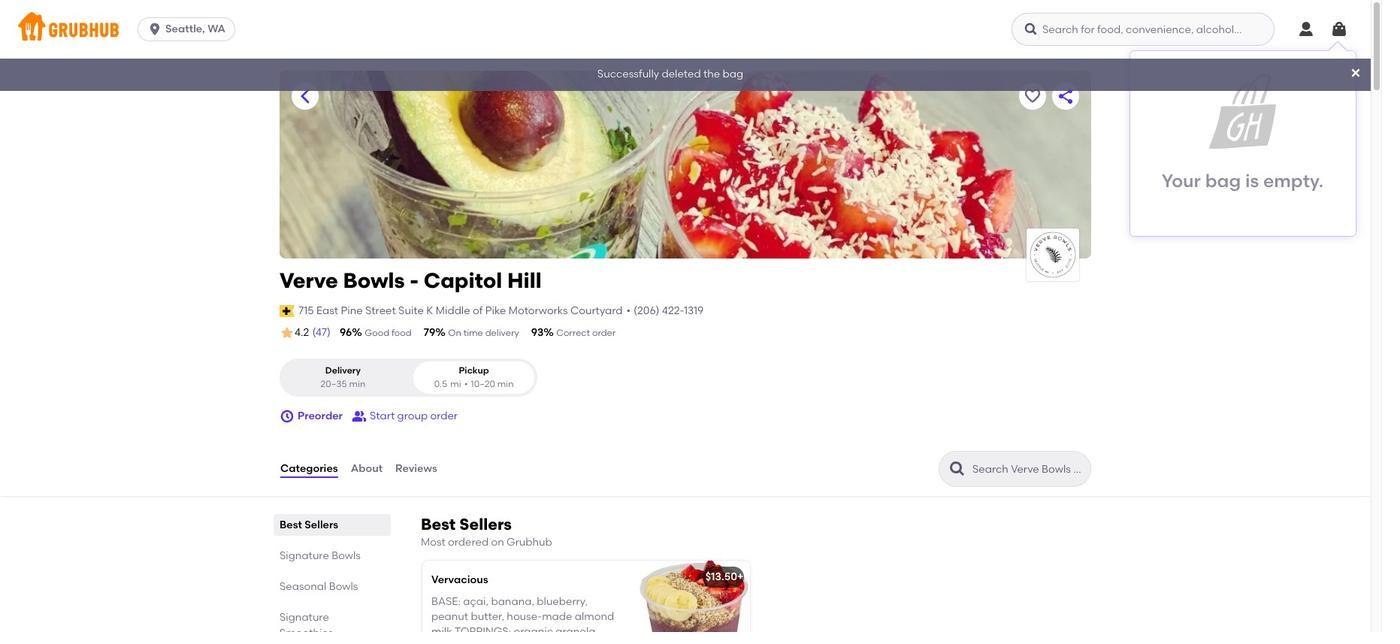 Task type: describe. For each thing, give the bounding box(es) containing it.
wa
[[208, 23, 225, 35]]

people icon image
[[352, 409, 367, 424]]

preorder button
[[280, 403, 343, 430]]

successfully
[[597, 68, 659, 81]]

• (206) 422-1319
[[626, 304, 704, 317]]

1 horizontal spatial svg image
[[1024, 22, 1039, 37]]

10–20
[[471, 379, 495, 389]]

best sellers
[[280, 519, 338, 531]]

20–35
[[321, 379, 347, 389]]

courtyard
[[570, 304, 623, 317]]

blueberry,
[[537, 595, 588, 608]]

mi
[[450, 379, 461, 389]]

group
[[397, 410, 428, 422]]

best for best sellers
[[280, 519, 302, 531]]

of
[[473, 304, 483, 317]]

option group containing delivery 20–35 min
[[280, 359, 537, 397]]

vervacious image
[[637, 561, 750, 632]]

search icon image
[[948, 460, 966, 478]]

time
[[463, 328, 483, 338]]

banana,
[[491, 595, 534, 608]]

motorworks
[[509, 304, 568, 317]]

main navigation navigation
[[0, 0, 1371, 59]]

bowls for verve
[[343, 268, 405, 293]]

about
[[351, 462, 383, 475]]

pickup 0.5 mi • 10–20 min
[[434, 365, 514, 389]]

Search for food, convenience, alcohol... search field
[[1012, 13, 1275, 46]]

+
[[737, 571, 744, 583]]

the
[[703, 68, 720, 81]]

pike
[[485, 304, 506, 317]]

subscription pass image
[[280, 305, 295, 317]]

1 horizontal spatial •
[[626, 304, 631, 317]]

sellers for best sellers
[[305, 519, 338, 531]]

bag inside tooltip
[[1205, 170, 1241, 192]]

good
[[365, 328, 389, 338]]

grubhub
[[507, 536, 552, 549]]

made
[[542, 610, 572, 623]]

food
[[392, 328, 412, 338]]

base:
[[431, 595, 461, 608]]

seattle, wa button
[[138, 17, 241, 41]]

start group order
[[370, 410, 458, 422]]

empty.
[[1263, 170, 1324, 192]]

715
[[299, 304, 314, 317]]

79
[[424, 326, 435, 339]]

reviews button
[[395, 442, 438, 496]]

min inside pickup 0.5 mi • 10–20 min
[[497, 379, 514, 389]]

min inside delivery 20–35 min
[[349, 379, 365, 389]]

most
[[421, 536, 445, 549]]

signature smoothies
[[280, 611, 333, 632]]

successfully deleted the bag
[[597, 68, 743, 81]]

1 horizontal spatial order
[[592, 328, 616, 338]]

2 horizontal spatial svg image
[[1350, 67, 1362, 79]]

categories
[[280, 462, 338, 475]]

on
[[448, 328, 461, 338]]

seattle,
[[165, 23, 205, 35]]

about button
[[350, 442, 383, 496]]

vervacious
[[431, 574, 488, 586]]

k
[[426, 304, 433, 317]]

reviews
[[395, 462, 437, 475]]

ordered
[[448, 536, 489, 549]]

order inside 'button'
[[430, 410, 458, 422]]

bowls for seasonal
[[329, 580, 358, 593]]

0.5
[[434, 379, 447, 389]]

93
[[531, 326, 544, 339]]

base: açai, banana, blueberry, peanut butter, house-made almond milk  toppings: organic granol
[[431, 595, 614, 632]]

street
[[365, 304, 396, 317]]

save this restaurant button
[[1019, 83, 1046, 110]]

preorder
[[298, 410, 343, 422]]



Task type: vqa. For each thing, say whether or not it's contained in the screenshot.
1.
no



Task type: locate. For each thing, give the bounding box(es) containing it.
min down delivery
[[349, 379, 365, 389]]

1 vertical spatial order
[[430, 410, 458, 422]]

star icon image
[[280, 325, 295, 341]]

signature for signature bowls
[[280, 549, 329, 562]]

seattle, wa
[[165, 23, 225, 35]]

your bag is empty.
[[1162, 170, 1324, 192]]

delivery
[[485, 328, 519, 338]]

svg image inside seattle, wa button
[[147, 22, 162, 37]]

1 signature from the top
[[280, 549, 329, 562]]

order right group
[[430, 410, 458, 422]]

svg image inside preorder 'button'
[[280, 409, 295, 424]]

1 horizontal spatial svg image
[[1297, 20, 1315, 38]]

0 horizontal spatial •
[[464, 379, 468, 389]]

0 horizontal spatial bag
[[723, 68, 743, 81]]

açai,
[[463, 595, 489, 608]]

signature inside signature smoothies
[[280, 611, 329, 624]]

0 horizontal spatial best
[[280, 519, 302, 531]]

bag
[[723, 68, 743, 81], [1205, 170, 1241, 192]]

on time delivery
[[448, 328, 519, 338]]

deleted
[[662, 68, 701, 81]]

smoothies
[[280, 627, 333, 632]]

bowls down signature bowls
[[329, 580, 358, 593]]

on
[[491, 536, 504, 549]]

2 horizontal spatial svg image
[[1330, 20, 1348, 38]]

min
[[349, 379, 365, 389], [497, 379, 514, 389]]

0 vertical spatial bowls
[[343, 268, 405, 293]]

almond
[[575, 610, 614, 623]]

0 vertical spatial •
[[626, 304, 631, 317]]

signature bowls
[[280, 549, 361, 562]]

0 horizontal spatial sellers
[[305, 519, 338, 531]]

good food
[[365, 328, 412, 338]]

bowls
[[343, 268, 405, 293], [332, 549, 361, 562], [329, 580, 358, 593]]

organic
[[514, 625, 553, 632]]

min right 10–20
[[497, 379, 514, 389]]

peanut
[[431, 610, 468, 623]]

best
[[421, 515, 456, 534], [280, 519, 302, 531]]

1 vertical spatial bag
[[1205, 170, 1241, 192]]

1 vertical spatial signature
[[280, 611, 329, 624]]

0 vertical spatial bag
[[723, 68, 743, 81]]

capitol
[[424, 268, 502, 293]]

• inside pickup 0.5 mi • 10–20 min
[[464, 379, 468, 389]]

(206)
[[634, 304, 659, 317]]

bowls up seasonal bowls
[[332, 549, 361, 562]]

is
[[1245, 170, 1259, 192]]

option group
[[280, 359, 537, 397]]

1 min from the left
[[349, 379, 365, 389]]

0 vertical spatial signature
[[280, 549, 329, 562]]

0 vertical spatial order
[[592, 328, 616, 338]]

best up 'most'
[[421, 515, 456, 534]]

verve bowls - capitol hill
[[280, 268, 542, 293]]

2 min from the left
[[497, 379, 514, 389]]

sellers up signature bowls
[[305, 519, 338, 531]]

(47)
[[312, 326, 331, 339]]

1 vertical spatial •
[[464, 379, 468, 389]]

2 signature from the top
[[280, 611, 329, 624]]

your
[[1162, 170, 1201, 192]]

toppings:
[[454, 625, 511, 632]]

•
[[626, 304, 631, 317], [464, 379, 468, 389]]

best for best sellers most ordered on grubhub
[[421, 515, 456, 534]]

pine
[[341, 304, 363, 317]]

suite
[[398, 304, 424, 317]]

correct
[[556, 328, 590, 338]]

middle
[[436, 304, 470, 317]]

verve bowls - capitol hill logo image
[[1027, 228, 1079, 281]]

sellers for best sellers most ordered on grubhub
[[459, 515, 512, 534]]

• left (206) on the left of the page
[[626, 304, 631, 317]]

bag right the
[[723, 68, 743, 81]]

categories button
[[280, 442, 339, 496]]

share icon image
[[1057, 87, 1075, 105]]

1319
[[684, 304, 704, 317]]

0 horizontal spatial svg image
[[280, 409, 295, 424]]

signature for signature smoothies
[[280, 611, 329, 624]]

2 vertical spatial bowls
[[329, 580, 358, 593]]

96
[[340, 326, 352, 339]]

0 horizontal spatial svg image
[[147, 22, 162, 37]]

sellers inside best sellers most ordered on grubhub
[[459, 515, 512, 534]]

start group order button
[[352, 403, 458, 430]]

signature up smoothies
[[280, 611, 329, 624]]

caret left icon image
[[296, 87, 314, 105]]

bag left is
[[1205, 170, 1241, 192]]

correct order
[[556, 328, 616, 338]]

bowls up street
[[343, 268, 405, 293]]

seasonal
[[280, 580, 326, 593]]

verve
[[280, 268, 338, 293]]

signature up 'seasonal'
[[280, 549, 329, 562]]

milk
[[431, 625, 452, 632]]

delivery
[[325, 365, 361, 376]]

(206) 422-1319 button
[[634, 303, 704, 319]]

$13.50
[[705, 571, 737, 583]]

1 horizontal spatial best
[[421, 515, 456, 534]]

sellers
[[459, 515, 512, 534], [305, 519, 338, 531]]

your bag is empty. tooltip
[[1130, 42, 1355, 236]]

422-
[[662, 304, 684, 317]]

house-
[[507, 610, 542, 623]]

signature
[[280, 549, 329, 562], [280, 611, 329, 624]]

1 horizontal spatial min
[[497, 379, 514, 389]]

order down courtyard
[[592, 328, 616, 338]]

start
[[370, 410, 395, 422]]

seasonal bowls
[[280, 580, 358, 593]]

Search Verve Bowls - Capitol Hill search field
[[971, 462, 1086, 477]]

east
[[316, 304, 338, 317]]

butter,
[[471, 610, 504, 623]]

1 vertical spatial bowls
[[332, 549, 361, 562]]

0 horizontal spatial min
[[349, 379, 365, 389]]

4.2
[[295, 326, 309, 339]]

1 horizontal spatial sellers
[[459, 515, 512, 534]]

$13.50 +
[[705, 571, 744, 583]]

svg image
[[147, 22, 162, 37], [1024, 22, 1039, 37], [1350, 67, 1362, 79]]

bowls for signature
[[332, 549, 361, 562]]

order
[[592, 328, 616, 338], [430, 410, 458, 422]]

1 horizontal spatial bag
[[1205, 170, 1241, 192]]

best inside best sellers most ordered on grubhub
[[421, 515, 456, 534]]

save this restaurant image
[[1024, 87, 1042, 105]]

best sellers most ordered on grubhub
[[421, 515, 552, 549]]

• right mi
[[464, 379, 468, 389]]

best up signature bowls
[[280, 519, 302, 531]]

715 east pine street suite k middle of pike motorworks courtyard button
[[298, 303, 623, 319]]

pickup
[[459, 365, 489, 376]]

delivery 20–35 min
[[321, 365, 365, 389]]

svg image
[[1297, 20, 1315, 38], [1330, 20, 1348, 38], [280, 409, 295, 424]]

hill
[[507, 268, 542, 293]]

sellers up on
[[459, 515, 512, 534]]

-
[[410, 268, 419, 293]]

715 east pine street suite k middle of pike motorworks courtyard
[[299, 304, 623, 317]]

0 horizontal spatial order
[[430, 410, 458, 422]]



